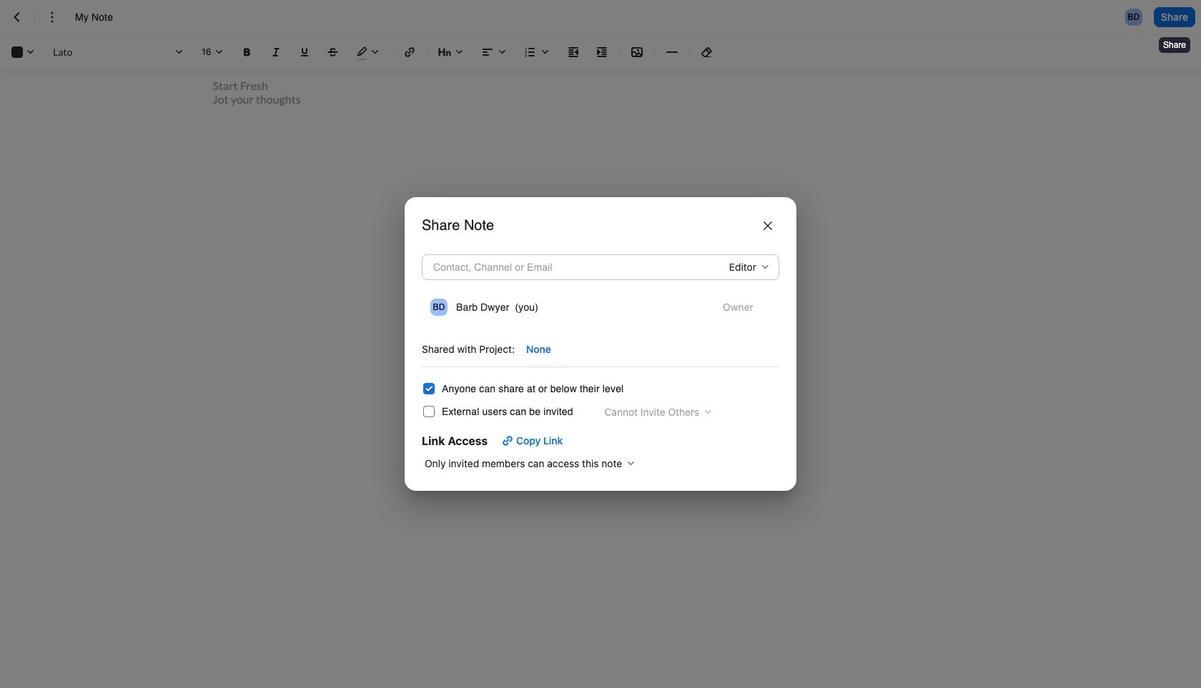 Task type: locate. For each thing, give the bounding box(es) containing it.
copy link image
[[499, 432, 517, 450]]

strikethrough image
[[325, 44, 342, 61]]

divider line image
[[667, 46, 678, 58]]

dialog
[[405, 198, 797, 491]]

None text field
[[75, 10, 160, 24]]

bold image
[[239, 44, 256, 61]]

None field
[[721, 258, 774, 278], [715, 298, 771, 318], [596, 402, 717, 422], [422, 454, 640, 474], [721, 258, 774, 278], [715, 298, 771, 318], [596, 402, 717, 422], [422, 454, 640, 474]]

underline image
[[296, 44, 313, 61]]

menu item
[[428, 295, 774, 321]]

clear style image
[[699, 44, 716, 61]]

link image
[[401, 44, 418, 61]]

tooltip
[[1158, 27, 1192, 54]]

Contact, Channel or Email text field
[[431, 258, 685, 278]]



Task type: describe. For each thing, give the bounding box(es) containing it.
permission element
[[715, 298, 771, 318]]

insert image image
[[629, 44, 646, 61]]

increase indent image
[[594, 44, 611, 61]]

all notes image
[[9, 9, 26, 26]]

decrease indent image
[[565, 44, 582, 61]]

close image
[[764, 222, 773, 231]]

italic image
[[268, 44, 285, 61]]



Task type: vqa. For each thing, say whether or not it's contained in the screenshot.
Sign Up Free button
no



